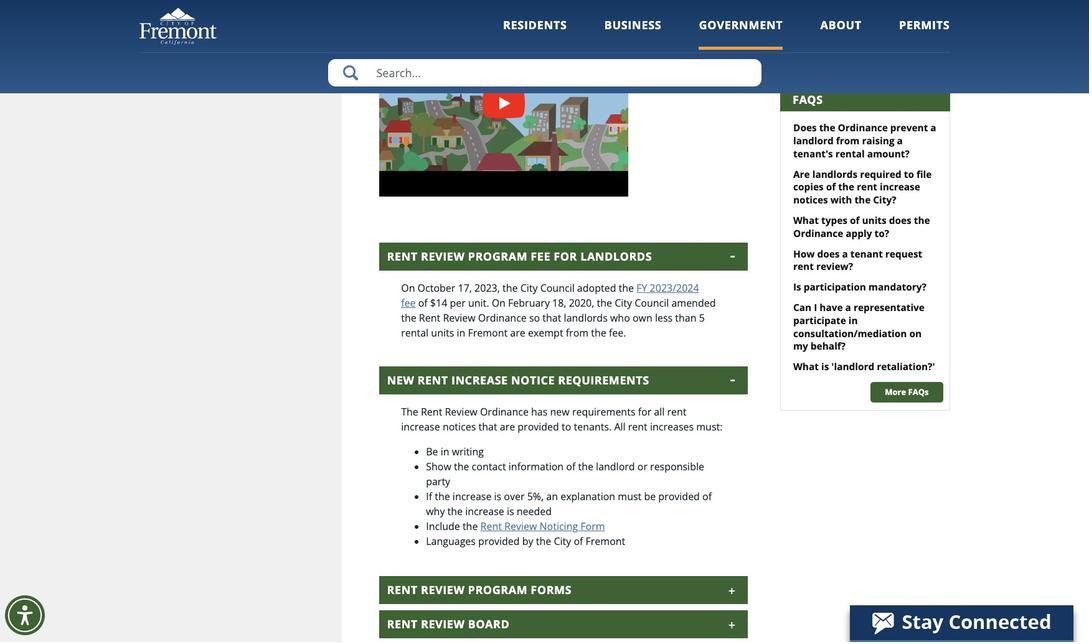 Task type: locate. For each thing, give the bounding box(es) containing it.
faqs up does
[[793, 92, 823, 107]]

own
[[633, 311, 652, 325]]

are left exempt
[[510, 326, 525, 340]]

the up include
[[447, 505, 463, 519]]

that inside of $14 per unit. on february 18, 2020, the city council amended the rent review ordinance so that landlords who own less than 5 rental units in fremont are exempt from the fee.
[[543, 311, 561, 325]]

does right the how
[[817, 248, 840, 261]]

ordinance down the unit.
[[478, 311, 527, 325]]

the rent review ordinance has new requirements for all rent increase notices that are provided to tenants. all rent increases must:
[[401, 405, 723, 434]]

0 vertical spatial what
[[793, 214, 819, 227]]

1 vertical spatial council
[[635, 296, 669, 310]]

review up by
[[504, 520, 537, 534]]

1 horizontal spatial units
[[862, 214, 887, 227]]

landlords down 2020, at the top right of the page
[[564, 311, 608, 325]]

representative
[[854, 301, 925, 314]]

quick links
[[790, 34, 867, 49]]

a inside 'can i have a representative participate in consultation/mediation on my behalf?'
[[845, 301, 851, 314]]

$14
[[430, 296, 447, 310]]

business link
[[604, 17, 662, 50]]

provided left by
[[478, 535, 520, 549]]

for inside the rent review ordinance has new requirements for all rent increase notices that are provided to tenants. all rent increases must:
[[638, 405, 652, 419]]

a right prevent
[[931, 122, 936, 135]]

tab list containing rent review program fee for landlords
[[379, 243, 748, 643]]

of down responsible
[[702, 490, 712, 504]]

0 horizontal spatial landlords
[[564, 311, 608, 325]]

city
[[520, 282, 538, 295], [615, 296, 632, 310], [554, 535, 571, 549]]

in right have
[[849, 314, 858, 327]]

city up the february
[[520, 282, 538, 295]]

fair
[[875, 60, 886, 68]]

1 horizontal spatial council
[[635, 296, 669, 310]]

2 vertical spatial is
[[507, 505, 514, 519]]

the left fy
[[619, 282, 634, 295]]

1 horizontal spatial is
[[507, 505, 514, 519]]

fremont inside be in writing show the contact information of the landlord or responsible party if the increase is over 5%, an explanation must be provided of why the increase is needed include the rent review noticing form languages provided by the city of fremont
[[586, 535, 625, 549]]

what
[[793, 214, 819, 227], [793, 361, 819, 374]]

units down $14
[[431, 326, 454, 340]]

stay connected image
[[850, 606, 1072, 641]]

is left over
[[494, 490, 501, 504]]

are inside the rent review ordinance has new requirements for all rent increase notices that are provided to tenants. all rent increases must:
[[500, 420, 515, 434]]

rental inside does the ordinance prevent a landlord from raising a tenant's rental amount?
[[836, 147, 865, 161]]

government link
[[699, 17, 783, 50]]

on inside of $14 per unit. on february 18, 2020, the city council amended the rent review ordinance so that landlords who own less than 5 rental units in fremont are exempt from the fee.
[[492, 296, 506, 310]]

1 horizontal spatial fremont
[[586, 535, 625, 549]]

that inside the rent review ordinance has new requirements for all rent increase notices that are provided to tenants. all rent increases must:
[[479, 420, 497, 434]]

forms
[[531, 583, 572, 598]]

the up types at the right top of the page
[[838, 181, 854, 194]]

of right copies
[[826, 181, 836, 194]]

languages
[[426, 535, 476, 549]]

on october 17, 2023, the city council adopted the
[[401, 282, 637, 295]]

increase down amount?
[[880, 181, 920, 194]]

1 vertical spatial does
[[817, 248, 840, 261]]

2 vertical spatial city
[[554, 535, 571, 549]]

0 vertical spatial city
[[520, 282, 538, 295]]

program
[[468, 249, 528, 264], [468, 583, 528, 598]]

2023/2024
[[650, 282, 699, 295]]

city down noticing
[[554, 535, 571, 549]]

0 vertical spatial landlord
[[793, 134, 834, 148]]

tenant
[[851, 248, 883, 261]]

1 vertical spatial program
[[468, 583, 528, 598]]

in inside of $14 per unit. on february 18, 2020, the city council amended the rent review ordinance so that landlords who own less than 5 rental units in fremont are exempt from the fee.
[[457, 326, 465, 340]]

ordinance up the how
[[793, 227, 843, 240]]

rental down fee
[[401, 326, 429, 340]]

0 horizontal spatial landlord
[[596, 460, 635, 474]]

1 horizontal spatial to
[[904, 168, 914, 181]]

from inside of $14 per unit. on february 18, 2020, the city council amended the rent review ordinance so that landlords who own less than 5 rental units in fremont are exempt from the fee.
[[566, 326, 589, 340]]

city up who
[[615, 296, 632, 310]]

notices up the writing
[[443, 420, 476, 434]]

0 horizontal spatial that
[[479, 420, 497, 434]]

what inside what types of units does the ordinance apply to?
[[793, 214, 819, 227]]

tab list
[[379, 243, 748, 643]]

0 vertical spatial landlords
[[812, 168, 858, 181]]

and
[[862, 60, 873, 68]]

or
[[638, 460, 648, 474]]

rent
[[857, 181, 877, 194], [793, 261, 814, 274], [667, 405, 687, 419], [628, 420, 648, 434]]

to
[[904, 168, 914, 181], [562, 420, 571, 434]]

increase
[[451, 373, 508, 388]]

email
[[791, 2, 807, 11]]

than
[[675, 311, 697, 325]]

why
[[426, 505, 445, 519]]

provided down has
[[518, 420, 559, 434]]

0 vertical spatial units
[[862, 214, 887, 227]]

rental up the are landlords required to file copies of the rent increase notices with the city? at the top right of page
[[836, 147, 865, 161]]

0 vertical spatial provided
[[518, 420, 559, 434]]

faqs
[[793, 92, 823, 107], [908, 387, 929, 398]]

1 horizontal spatial city
[[554, 535, 571, 549]]

have
[[820, 301, 843, 314]]

in down per
[[457, 326, 465, 340]]

new
[[550, 405, 570, 419]]

program for fee
[[468, 249, 528, 264]]

are up contact
[[500, 420, 515, 434]]

more faqs
[[885, 387, 929, 398]]

the right does
[[819, 122, 835, 135]]

file
[[917, 168, 932, 181]]

review down per
[[443, 311, 476, 325]]

the up request
[[914, 214, 930, 227]]

0 vertical spatial rental
[[836, 147, 865, 161]]

0 horizontal spatial from
[[566, 326, 589, 340]]

of inside what types of units does the ordinance apply to?
[[850, 214, 860, 227]]

1 horizontal spatial does
[[889, 214, 912, 227]]

apply
[[846, 227, 872, 240]]

information
[[509, 460, 564, 474]]

0 horizontal spatial in
[[441, 445, 449, 459]]

landlord left or
[[596, 460, 635, 474]]

of right types at the right top of the page
[[850, 214, 860, 227]]

what down my at the bottom of page
[[793, 361, 819, 374]]

rent right with
[[857, 181, 877, 194]]

1 horizontal spatial faqs
[[908, 387, 929, 398]]

are landlords required to file copies of the rent increase notices with the city?
[[793, 168, 932, 207]]

1 horizontal spatial landlords
[[812, 168, 858, 181]]

1 vertical spatial that
[[479, 420, 497, 434]]

does
[[793, 122, 817, 135]]

1 vertical spatial rental
[[401, 326, 429, 340]]

0 horizontal spatial notices
[[443, 420, 476, 434]]

a left tenant
[[842, 248, 848, 261]]

0 vertical spatial does
[[889, 214, 912, 227]]

notices inside the rent review ordinance has new requirements for all rent increase notices that are provided to tenants. all rent increases must:
[[443, 420, 476, 434]]

1 horizontal spatial landlord
[[793, 134, 834, 148]]

review up october
[[421, 249, 465, 264]]

of
[[826, 181, 836, 194], [850, 214, 860, 227], [418, 296, 428, 310], [566, 460, 576, 474], [702, 490, 712, 504], [574, 535, 583, 549]]

0 vertical spatial notices
[[793, 194, 828, 207]]

2 program from the top
[[468, 583, 528, 598]]

0 vertical spatial from
[[836, 134, 860, 148]]

1 vertical spatial provided
[[658, 490, 700, 504]]

provided right be
[[658, 490, 700, 504]]

in right be
[[441, 445, 449, 459]]

1 vertical spatial landlords
[[564, 311, 608, 325]]

show
[[426, 460, 451, 474]]

is down behalf?
[[821, 361, 829, 374]]

if
[[426, 490, 432, 504]]

rent inside of $14 per unit. on february 18, 2020, the city council amended the rent review ordinance so that landlords who own less than 5 rental units in fremont are exempt from the fee.
[[419, 311, 440, 325]]

rental
[[836, 147, 865, 161], [401, 326, 429, 340]]

prevent
[[890, 122, 928, 135]]

landlords
[[812, 168, 858, 181], [564, 311, 608, 325]]

the down the writing
[[454, 460, 469, 474]]

council up the 18,
[[540, 282, 575, 295]]

increase inside the rent review ordinance has new requirements for all rent increase notices that are provided to tenants. all rent increases must:
[[401, 420, 440, 434]]

18,
[[552, 296, 566, 310]]

1 vertical spatial to
[[562, 420, 571, 434]]

1 vertical spatial notices
[[443, 420, 476, 434]]

what left types at the right top of the page
[[793, 214, 819, 227]]

does
[[889, 214, 912, 227], [817, 248, 840, 261]]

1 vertical spatial what
[[793, 361, 819, 374]]

issues
[[914, 60, 932, 68]]

review down increase
[[445, 405, 477, 419]]

to inside the are landlords required to file copies of the rent increase notices with the city?
[[904, 168, 914, 181]]

units down city?
[[862, 214, 887, 227]]

to inside the rent review ordinance has new requirements for all rent increase notices that are provided to tenants. all rent increases must:
[[562, 420, 571, 434]]

is down over
[[507, 505, 514, 519]]

2020,
[[569, 296, 594, 310]]

notices
[[793, 194, 828, 207], [443, 420, 476, 434]]

0 horizontal spatial does
[[817, 248, 840, 261]]

ordinance inside does the ordinance prevent a landlord from raising a tenant's rental amount?
[[838, 122, 888, 135]]

request
[[885, 248, 922, 261]]

landlord-tenant rights and fair housing issues link
[[791, 60, 932, 68]]

a
[[931, 122, 936, 135], [897, 134, 903, 148], [842, 248, 848, 261], [845, 301, 851, 314]]

fremont down the form
[[586, 535, 625, 549]]

ordinance inside of $14 per unit. on february 18, 2020, the city council amended the rent review ordinance so that landlords who own less than 5 rental units in fremont are exempt from the fee.
[[478, 311, 527, 325]]

rent up is
[[793, 261, 814, 274]]

from down 2020, at the top right of the page
[[566, 326, 589, 340]]

form
[[581, 520, 605, 534]]

0 horizontal spatial on
[[401, 282, 415, 295]]

1 vertical spatial from
[[566, 326, 589, 340]]

2 horizontal spatial in
[[849, 314, 858, 327]]

landlords up with
[[812, 168, 858, 181]]

provided
[[518, 420, 559, 434], [658, 490, 700, 504], [478, 535, 520, 549]]

exempt
[[528, 326, 563, 340]]

of inside of $14 per unit. on february 18, 2020, the city council amended the rent review ordinance so that landlords who own less than 5 rental units in fremont are exempt from the fee.
[[418, 296, 428, 310]]

to down new
[[562, 420, 571, 434]]

is
[[821, 361, 829, 374], [494, 490, 501, 504], [507, 505, 514, 519]]

rights
[[842, 60, 860, 68]]

tenants.
[[574, 420, 612, 434]]

2 what from the top
[[793, 361, 819, 374]]

a inside how does a tenant request rent review?
[[842, 248, 848, 261]]

1 horizontal spatial for
[[638, 405, 652, 419]]

1 vertical spatial landlord
[[596, 460, 635, 474]]

does down city?
[[889, 214, 912, 227]]

1 vertical spatial city
[[615, 296, 632, 310]]

that up the writing
[[479, 420, 497, 434]]

0 vertical spatial are
[[510, 326, 525, 340]]

on up fee
[[401, 282, 415, 295]]

ordinance up amount?
[[838, 122, 888, 135]]

are
[[510, 326, 525, 340], [500, 420, 515, 434]]

to left "file" in the right top of the page
[[904, 168, 914, 181]]

rent review noticing form link
[[480, 520, 605, 534]]

of right fee
[[418, 296, 428, 310]]

notices down are at the right of page
[[793, 194, 828, 207]]

review inside be in writing show the contact information of the landlord or responsible party if the increase is over 5%, an explanation must be provided of why the increase is needed include the rent review noticing form languages provided by the city of fremont
[[504, 520, 537, 534]]

on down 2023,
[[492, 296, 506, 310]]

what is 'landlord retaliation?'
[[793, 361, 935, 374]]

the right 2023,
[[503, 282, 518, 295]]

for left all
[[638, 405, 652, 419]]

0 vertical spatial for
[[554, 249, 577, 264]]

the right if
[[435, 490, 450, 504]]

fremont inside of $14 per unit. on february 18, 2020, the city council amended the rent review ordinance so that landlords who own less than 5 rental units in fremont are exempt from the fee.
[[468, 326, 508, 340]]

0 vertical spatial program
[[468, 249, 528, 264]]

1 horizontal spatial on
[[492, 296, 506, 310]]

1 vertical spatial fremont
[[586, 535, 625, 549]]

1 vertical spatial for
[[638, 405, 652, 419]]

faqs right more
[[908, 387, 929, 398]]

review up 'rent review board'
[[421, 583, 465, 598]]

1 program from the top
[[468, 249, 528, 264]]

does the ordinance prevent a landlord from raising a tenant's rental amount?
[[793, 122, 936, 161]]

1 vertical spatial on
[[492, 296, 506, 310]]

has
[[531, 405, 548, 419]]

increase down "the"
[[401, 420, 440, 434]]

landlord up are at the right of page
[[793, 134, 834, 148]]

0 horizontal spatial is
[[494, 490, 501, 504]]

from left raising
[[836, 134, 860, 148]]

council
[[540, 282, 575, 295], [635, 296, 669, 310]]

0 vertical spatial to
[[904, 168, 914, 181]]

must:
[[696, 420, 723, 434]]

contact
[[472, 460, 506, 474]]

1 vertical spatial are
[[500, 420, 515, 434]]

board
[[468, 617, 510, 632]]

ordinance inside the rent review ordinance has new requirements for all rent increase notices that are provided to tenants. all rent increases must:
[[480, 405, 529, 419]]

0 vertical spatial faqs
[[793, 92, 823, 107]]

review inside the rent review ordinance has new requirements for all rent increase notices that are provided to tenants. all rent increases must:
[[445, 405, 477, 419]]

1 horizontal spatial from
[[836, 134, 860, 148]]

a right have
[[845, 301, 851, 314]]

that up exempt
[[543, 311, 561, 325]]

0 horizontal spatial units
[[431, 326, 454, 340]]

Search text field
[[328, 59, 761, 87]]

program up "board"
[[468, 583, 528, 598]]

0 horizontal spatial to
[[562, 420, 571, 434]]

1 horizontal spatial notices
[[793, 194, 828, 207]]

0 vertical spatial council
[[540, 282, 575, 295]]

1 horizontal spatial rental
[[836, 147, 865, 161]]

2 horizontal spatial is
[[821, 361, 829, 374]]

from
[[836, 134, 860, 148], [566, 326, 589, 340]]

for right "fee"
[[554, 249, 577, 264]]

1 horizontal spatial that
[[543, 311, 561, 325]]

from inside does the ordinance prevent a landlord from raising a tenant's rental amount?
[[836, 134, 860, 148]]

the right with
[[855, 194, 871, 207]]

5%,
[[527, 490, 544, 504]]

program up 2023,
[[468, 249, 528, 264]]

0 vertical spatial that
[[543, 311, 561, 325]]

the inside what types of units does the ordinance apply to?
[[914, 214, 930, 227]]

how does a tenant request rent review?
[[793, 248, 922, 274]]

0 horizontal spatial fremont
[[468, 326, 508, 340]]

fremont down the unit.
[[468, 326, 508, 340]]

required
[[860, 168, 902, 181]]

council up own
[[635, 296, 669, 310]]

of $14 per unit. on february 18, 2020, the city council amended the rent review ordinance so that landlords who own less than 5 rental units in fremont are exempt from the fee.
[[401, 296, 716, 340]]

1 what from the top
[[793, 214, 819, 227]]

on
[[909, 327, 922, 340]]

ordinance down new rent increase notice requirements
[[480, 405, 529, 419]]

0 vertical spatial fremont
[[468, 326, 508, 340]]

1 vertical spatial units
[[431, 326, 454, 340]]

0 horizontal spatial rental
[[401, 326, 429, 340]]

increase
[[880, 181, 920, 194], [401, 420, 440, 434], [453, 490, 492, 504], [465, 505, 504, 519]]

1 horizontal spatial in
[[457, 326, 465, 340]]

2 horizontal spatial city
[[615, 296, 632, 310]]



Task type: vqa. For each thing, say whether or not it's contained in the screenshot.
fremont.gov/citizenaccess
no



Task type: describe. For each thing, give the bounding box(es) containing it.
rent up increases
[[667, 405, 687, 419]]

notices inside the are landlords required to file copies of the rent increase notices with the city?
[[793, 194, 828, 207]]

rent inside the are landlords required to file copies of the rent increase notices with the city?
[[857, 181, 877, 194]]

landlords inside of $14 per unit. on february 18, 2020, the city council amended the rent review ordinance so that landlords who own less than 5 rental units in fremont are exempt from the fee.
[[564, 311, 608, 325]]

amended
[[672, 296, 716, 310]]

does inside how does a tenant request rent review?
[[817, 248, 840, 261]]

the
[[401, 405, 418, 419]]

tenant's
[[793, 147, 833, 161]]

about
[[820, 17, 862, 32]]

rent review board
[[387, 617, 510, 632]]

housing
[[888, 60, 912, 68]]

is
[[793, 281, 801, 294]]

of down the form
[[574, 535, 583, 549]]

more
[[885, 387, 906, 398]]

can i have a representative participate in consultation/mediation on my behalf?
[[793, 301, 925, 353]]

landlord-tenant rights and fair housing issues
[[791, 60, 932, 68]]

responsible
[[650, 460, 704, 474]]

0 vertical spatial is
[[821, 361, 829, 374]]

increase down contact
[[453, 490, 492, 504]]

with
[[831, 194, 852, 207]]

is participation mandatory?
[[793, 281, 926, 294]]

copies
[[793, 181, 824, 194]]

tenant
[[820, 60, 840, 68]]

0 horizontal spatial council
[[540, 282, 575, 295]]

must
[[618, 490, 642, 504]]

be in writing show the contact information of the landlord or responsible party if the increase is over 5%, an explanation must be provided of why the increase is needed include the rent review noticing form languages provided by the city of fremont
[[426, 445, 712, 549]]

2 vertical spatial provided
[[478, 535, 520, 549]]

of inside the are landlords required to file copies of the rent increase notices with the city?
[[826, 181, 836, 194]]

adopted
[[577, 282, 616, 295]]

provided inside the rent review ordinance has new requirements for all rent increase notices that are provided to tenants. all rent increases must:
[[518, 420, 559, 434]]

review?
[[816, 261, 853, 274]]

increase down over
[[465, 505, 504, 519]]

review left "board"
[[421, 617, 465, 632]]

new
[[387, 373, 414, 388]]

new rent increase notice requirements
[[387, 373, 649, 388]]

quick
[[790, 34, 828, 49]]

explanation
[[561, 490, 615, 504]]

landlord inside be in writing show the contact information of the landlord or responsible party if the increase is over 5%, an explanation must be provided of why the increase is needed include the rent review noticing form languages provided by the city of fremont
[[596, 460, 635, 474]]

landlords inside the are landlords required to file copies of the rent increase notices with the city?
[[812, 168, 858, 181]]

does inside what types of units does the ordinance apply to?
[[889, 214, 912, 227]]

city inside of $14 per unit. on february 18, 2020, the city council amended the rent review ordinance so that landlords who own less than 5 rental units in fremont are exempt from the fee.
[[615, 296, 632, 310]]

participation
[[804, 281, 866, 294]]

0 vertical spatial on
[[401, 282, 415, 295]]

0 horizontal spatial for
[[554, 249, 577, 264]]

party
[[426, 475, 450, 489]]

'landlord
[[832, 361, 874, 374]]

of up the explanation
[[566, 460, 576, 474]]

can
[[793, 301, 812, 314]]

an
[[546, 490, 558, 504]]

i
[[814, 301, 817, 314]]

review inside of $14 per unit. on february 18, 2020, the city council amended the rent review ordinance so that landlords who own less than 5 rental units in fremont are exempt from the fee.
[[443, 311, 476, 325]]

a right raising
[[897, 134, 903, 148]]

about link
[[820, 17, 862, 50]]

rent review program forms
[[387, 583, 572, 598]]

less
[[655, 311, 673, 325]]

fy
[[637, 282, 647, 295]]

program for forms
[[468, 583, 528, 598]]

landlord inside does the ordinance prevent a landlord from raising a tenant's rental amount?
[[793, 134, 834, 148]]

what for what is 'landlord retaliation?'
[[793, 361, 819, 374]]

in inside 'can i have a representative participate in consultation/mediation on my behalf?'
[[849, 314, 858, 327]]

the down the adopted at the right of the page
[[597, 296, 612, 310]]

rent right all at the right of the page
[[628, 420, 648, 434]]

what for what types of units does the ordinance apply to?
[[793, 214, 819, 227]]

requirements
[[572, 405, 635, 419]]

needed
[[517, 505, 552, 519]]

units inside what types of units does the ordinance apply to?
[[862, 214, 887, 227]]

the down rent review noticing form "link"
[[536, 535, 551, 549]]

include
[[426, 520, 460, 534]]

by
[[522, 535, 533, 549]]

in inside be in writing show the contact information of the landlord or responsible party if the increase is over 5%, an explanation must be provided of why the increase is needed include the rent review noticing form languages provided by the city of fremont
[[441, 445, 449, 459]]

units inside of $14 per unit. on february 18, 2020, the city council amended the rent review ordinance so that landlords who own less than 5 rental units in fremont are exempt from the fee.
[[431, 326, 454, 340]]

government
[[699, 17, 783, 32]]

all
[[654, 405, 665, 419]]

1 vertical spatial is
[[494, 490, 501, 504]]

so
[[529, 311, 540, 325]]

how
[[793, 248, 815, 261]]

notice
[[511, 373, 555, 388]]

rent inside be in writing show the contact information of the landlord or responsible party if the increase is over 5%, an explanation must be provided of why the increase is needed include the rent review noticing form languages provided by the city of fremont
[[480, 520, 502, 534]]

be
[[426, 445, 438, 459]]

consultation/mediation
[[793, 327, 907, 340]]

council inside of $14 per unit. on february 18, 2020, the city council amended the rent review ordinance so that landlords who own less than 5 rental units in fremont are exempt from the fee.
[[635, 296, 669, 310]]

rental inside of $14 per unit. on february 18, 2020, the city council amended the rent review ordinance so that landlords who own less than 5 rental units in fremont are exempt from the fee.
[[401, 326, 429, 340]]

the up languages
[[463, 520, 478, 534]]

more faqs link
[[871, 382, 943, 403]]

rent inside how does a tenant request rent review?
[[793, 261, 814, 274]]

october
[[418, 282, 455, 295]]

17,
[[458, 282, 472, 295]]

over
[[504, 490, 525, 504]]

rent review program fee for landlords
[[387, 249, 652, 264]]

are inside of $14 per unit. on february 18, 2020, the city council amended the rent review ordinance so that landlords who own less than 5 rental units in fremont are exempt from the fee.
[[510, 326, 525, 340]]

permits link
[[899, 17, 950, 50]]

ordinance inside what types of units does the ordinance apply to?
[[793, 227, 843, 240]]

2023,
[[475, 282, 500, 295]]

fee
[[401, 296, 416, 310]]

are
[[793, 168, 810, 181]]

1 vertical spatial faqs
[[908, 387, 929, 398]]

rent inside the rent review ordinance has new requirements for all rent increase notices that are provided to tenants. all rent increases must:
[[421, 405, 442, 419]]

fy 2023/2024 fee
[[401, 282, 699, 310]]

business
[[604, 17, 662, 32]]

the up the explanation
[[578, 460, 593, 474]]

what types of units does the ordinance apply to?
[[793, 214, 930, 240]]

raising
[[862, 134, 895, 148]]

0 horizontal spatial faqs
[[793, 92, 823, 107]]

my
[[793, 340, 808, 353]]

participate
[[793, 314, 846, 327]]

increase inside the are landlords required to file copies of the rent increase notices with the city?
[[880, 181, 920, 194]]

residents link
[[503, 17, 567, 50]]

the inside does the ordinance prevent a landlord from raising a tenant's rental amount?
[[819, 122, 835, 135]]

city inside be in writing show the contact information of the landlord or responsible party if the increase is over 5%, an explanation must be provided of why the increase is needed include the rent review noticing form languages provided by the city of fremont
[[554, 535, 571, 549]]

fy 2023/2024 fee link
[[401, 282, 699, 310]]

how rent review works element
[[379, 10, 628, 197]]

residents
[[503, 17, 567, 32]]

mandatory?
[[869, 281, 926, 294]]

0 horizontal spatial city
[[520, 282, 538, 295]]

the left fee.
[[591, 326, 606, 340]]

noticing
[[540, 520, 578, 534]]

permits
[[899, 17, 950, 32]]

the down fee
[[401, 311, 416, 325]]

retaliation?'
[[877, 361, 935, 374]]

behalf?
[[811, 340, 846, 353]]

links
[[832, 34, 867, 49]]

february
[[508, 296, 550, 310]]

5
[[699, 311, 705, 325]]



